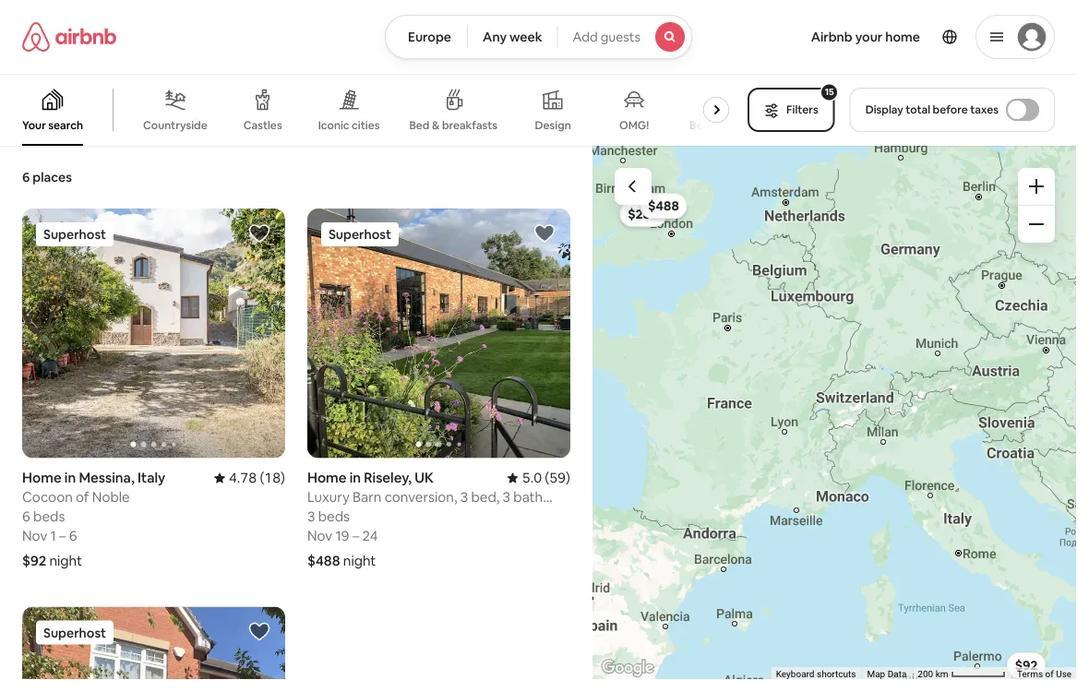 Task type: locate. For each thing, give the bounding box(es) containing it.
keyboard shortcuts button
[[776, 668, 856, 680]]

home for home in messina, italy cocoon of noble 6 beds nov 1 – 6 $92 night
[[22, 469, 61, 487]]

2 – from the left
[[352, 527, 359, 545]]

add guests
[[573, 29, 640, 45]]

1 vertical spatial $488
[[307, 552, 340, 570]]

nov
[[22, 527, 47, 545], [307, 527, 332, 545]]

– right 19
[[352, 527, 359, 545]]

in inside "home in messina, italy cocoon of noble 6 beds nov 1 – 6 $92 night"
[[64, 469, 76, 487]]

1 horizontal spatial –
[[352, 527, 359, 545]]

1 night from the left
[[49, 552, 82, 570]]

in for messina,
[[64, 469, 76, 487]]

night
[[49, 552, 82, 570], [343, 552, 376, 570]]

1 vertical spatial of
[[1045, 669, 1054, 680]]

nov left 1
[[22, 527, 47, 545]]

night inside "home in messina, italy cocoon of noble 6 beds nov 1 – 6 $92 night"
[[49, 552, 82, 570]]

group
[[0, 74, 748, 146], [22, 209, 285, 458], [307, 209, 570, 458], [22, 607, 285, 680]]

1 horizontal spatial home
[[307, 469, 347, 487]]

6 left "places" in the left top of the page
[[22, 169, 30, 186]]

0 horizontal spatial of
[[76, 488, 89, 506]]

0 horizontal spatial $92
[[22, 552, 46, 570]]

terms
[[1017, 669, 1043, 680]]

1 in from the left
[[64, 469, 76, 487]]

(59)
[[545, 469, 570, 487]]

6 right 1
[[69, 527, 77, 545]]

1 horizontal spatial in
[[350, 469, 361, 487]]

any week button
[[467, 15, 558, 59]]

nov down 3
[[307, 527, 332, 545]]

1 beds from the left
[[33, 508, 65, 526]]

1 vertical spatial 6
[[22, 508, 30, 526]]

1 horizontal spatial $488
[[648, 198, 679, 214]]

cocoon
[[22, 488, 73, 506]]

km
[[935, 669, 948, 680]]

0 horizontal spatial night
[[49, 552, 82, 570]]

1 home from the left
[[22, 469, 61, 487]]

None search field
[[385, 15, 692, 59]]

home inside "home in messina, italy cocoon of noble 6 beds nov 1 – 6 $92 night"
[[22, 469, 61, 487]]

1 horizontal spatial of
[[1045, 669, 1054, 680]]

0 vertical spatial of
[[76, 488, 89, 506]]

2 beds from the left
[[318, 508, 350, 526]]

2 home from the left
[[307, 469, 347, 487]]

0 vertical spatial $488
[[648, 198, 679, 214]]

1 horizontal spatial night
[[343, 552, 376, 570]]

in up cocoon at the bottom
[[64, 469, 76, 487]]

places
[[33, 169, 72, 186]]

$488 down omg!
[[648, 198, 679, 214]]

italy
[[137, 469, 165, 487]]

$488 inside 3 beds nov 19 – 24 $488 night
[[307, 552, 340, 570]]

map
[[867, 669, 885, 680]]

add guests button
[[557, 15, 692, 59]]

15
[[825, 86, 834, 98]]

1
[[50, 527, 56, 545]]

1 – from the left
[[59, 527, 66, 545]]

–
[[59, 527, 66, 545], [352, 527, 359, 545]]

search
[[48, 118, 83, 132]]

in for riseley,
[[350, 469, 361, 487]]

home up 3
[[307, 469, 347, 487]]

home
[[885, 29, 920, 45]]

$488 down 19
[[307, 552, 340, 570]]

beds up 19
[[318, 508, 350, 526]]

of left the noble
[[76, 488, 89, 506]]

0 horizontal spatial beds
[[33, 508, 65, 526]]

use
[[1056, 669, 1071, 680]]

beds
[[33, 508, 65, 526], [318, 508, 350, 526]]

– right 1
[[59, 527, 66, 545]]

$92 inside "home in messina, italy cocoon of noble 6 beds nov 1 – 6 $92 night"
[[22, 552, 46, 570]]

5.0
[[522, 469, 542, 487]]

– inside 3 beds nov 19 – 24 $488 night
[[352, 527, 359, 545]]

europe button
[[385, 15, 468, 59]]

$488
[[648, 198, 679, 214], [307, 552, 340, 570]]

beachfront
[[689, 118, 748, 132]]

2 vertical spatial 6
[[69, 527, 77, 545]]

of left use
[[1045, 669, 1054, 680]]

in
[[64, 469, 76, 487], [350, 469, 361, 487]]

guests
[[601, 29, 640, 45]]

in left riseley,
[[350, 469, 361, 487]]

night down 1
[[49, 552, 82, 570]]

google map
showing 3 stays. region
[[592, 146, 1077, 680]]

$92 left use
[[1015, 657, 1038, 674]]

0 horizontal spatial nov
[[22, 527, 47, 545]]

none search field containing europe
[[385, 15, 692, 59]]

of
[[76, 488, 89, 506], [1045, 669, 1054, 680]]

beds down cocoon at the bottom
[[33, 508, 65, 526]]

shortcuts
[[817, 669, 856, 680]]

2 night from the left
[[343, 552, 376, 570]]

night down 24
[[343, 552, 376, 570]]

5.0 (59)
[[522, 469, 570, 487]]

before
[[933, 102, 968, 117]]

home
[[22, 469, 61, 487], [307, 469, 347, 487]]

1 horizontal spatial nov
[[307, 527, 332, 545]]

home up cocoon at the bottom
[[22, 469, 61, 487]]

200
[[918, 669, 933, 680]]

24
[[362, 527, 378, 545]]

terms of use
[[1017, 669, 1071, 680]]

6
[[22, 169, 30, 186], [22, 508, 30, 526], [69, 527, 77, 545]]

filters button
[[748, 88, 835, 132]]

profile element
[[714, 0, 1055, 74]]

4.78 (18)
[[229, 469, 285, 487]]

terms of use link
[[1017, 669, 1071, 680]]

1 vertical spatial $92
[[1015, 657, 1038, 674]]

home in riseley, uk
[[307, 469, 434, 487]]

0 horizontal spatial –
[[59, 527, 66, 545]]

3
[[307, 508, 315, 526]]

1 nov from the left
[[22, 527, 47, 545]]

0 horizontal spatial in
[[64, 469, 76, 487]]

cities
[[352, 118, 380, 132]]

beds inside 3 beds nov 19 – 24 $488 night
[[318, 508, 350, 526]]

keyboard shortcuts
[[776, 669, 856, 680]]

design
[[535, 118, 571, 132]]

filters
[[786, 102, 818, 117]]

1 horizontal spatial beds
[[318, 508, 350, 526]]

zoom out image
[[1029, 217, 1044, 232]]

4.78 out of 5 average rating,  18 reviews image
[[214, 469, 285, 487]]

0 vertical spatial $92
[[22, 552, 46, 570]]

$92 down cocoon at the bottom
[[22, 552, 46, 570]]

1 horizontal spatial $92
[[1015, 657, 1038, 674]]

0 horizontal spatial home
[[22, 469, 61, 487]]

0 horizontal spatial $488
[[307, 552, 340, 570]]

2 in from the left
[[350, 469, 361, 487]]

castles
[[243, 118, 282, 132]]

2 nov from the left
[[307, 527, 332, 545]]

uk
[[415, 469, 434, 487]]

6 down cocoon at the bottom
[[22, 508, 30, 526]]

europe
[[408, 29, 451, 45]]

$92
[[22, 552, 46, 570], [1015, 657, 1038, 674]]

$280 button
[[619, 201, 667, 227]]



Task type: vqa. For each thing, say whether or not it's contained in the screenshot.
Europe button
yes



Task type: describe. For each thing, give the bounding box(es) containing it.
your search
[[22, 118, 83, 132]]

$488 button
[[640, 193, 687, 219]]

airbnb
[[811, 29, 852, 45]]

messina,
[[79, 469, 134, 487]]

$488 $280
[[628, 198, 679, 222]]

200 km button
[[912, 667, 1011, 680]]

$92 inside button
[[1015, 657, 1038, 674]]

3 beds nov 19 – 24 $488 night
[[307, 508, 378, 570]]

(18)
[[260, 469, 285, 487]]

map data button
[[867, 668, 906, 680]]

your
[[855, 29, 883, 45]]

$488 inside $488 $280
[[648, 198, 679, 214]]

taxes
[[970, 102, 999, 117]]

home in messina, italy cocoon of noble 6 beds nov 1 – 6 $92 night
[[22, 469, 165, 570]]

nov inside 3 beds nov 19 – 24 $488 night
[[307, 527, 332, 545]]

bed
[[409, 118, 430, 132]]

map data
[[867, 669, 906, 680]]

bed & breakfasts
[[409, 118, 498, 132]]

home for home in riseley, uk
[[307, 469, 347, 487]]

airbnb your home link
[[800, 18, 931, 56]]

breakfasts
[[442, 118, 498, 132]]

week
[[509, 29, 542, 45]]

keyboard
[[776, 669, 814, 680]]

– inside "home in messina, italy cocoon of noble 6 beds nov 1 – 6 $92 night"
[[59, 527, 66, 545]]

nov inside "home in messina, italy cocoon of noble 6 beds nov 1 – 6 $92 night"
[[22, 527, 47, 545]]

airbnb your home
[[811, 29, 920, 45]]

iconic
[[318, 118, 349, 132]]

any week
[[483, 29, 542, 45]]

$280
[[628, 206, 659, 222]]

zoom in image
[[1029, 179, 1044, 194]]

google image
[[597, 656, 658, 680]]

night inside 3 beds nov 19 – 24 $488 night
[[343, 552, 376, 570]]

noble
[[92, 488, 130, 506]]

your
[[22, 118, 46, 132]]

of inside "home in messina, italy cocoon of noble 6 beds nov 1 – 6 $92 night"
[[76, 488, 89, 506]]

$92 button
[[1007, 652, 1046, 678]]

iconic cities
[[318, 118, 380, 132]]

4.78
[[229, 469, 257, 487]]

any
[[483, 29, 507, 45]]

beds inside "home in messina, italy cocoon of noble 6 beds nov 1 – 6 $92 night"
[[33, 508, 65, 526]]

display total before taxes button
[[850, 88, 1055, 132]]

omg!
[[619, 118, 649, 132]]

&
[[432, 118, 440, 132]]

add
[[573, 29, 598, 45]]

0 vertical spatial 6
[[22, 169, 30, 186]]

display total before taxes
[[865, 102, 999, 117]]

countryside
[[143, 118, 207, 132]]

total
[[906, 102, 930, 117]]

data
[[887, 669, 906, 680]]

add to wishlist: home in oxfordshire, uk image
[[248, 621, 270, 643]]

5.0 out of 5 average rating,  59 reviews image
[[507, 469, 570, 487]]

200 km
[[918, 669, 950, 680]]

add to wishlist: home in riseley, uk image
[[533, 222, 555, 245]]

group containing iconic cities
[[0, 74, 748, 146]]

display
[[865, 102, 903, 117]]

add to wishlist: home in messina, italy image
[[248, 222, 270, 245]]

19
[[335, 527, 349, 545]]

riseley,
[[364, 469, 412, 487]]

6 places
[[22, 169, 72, 186]]



